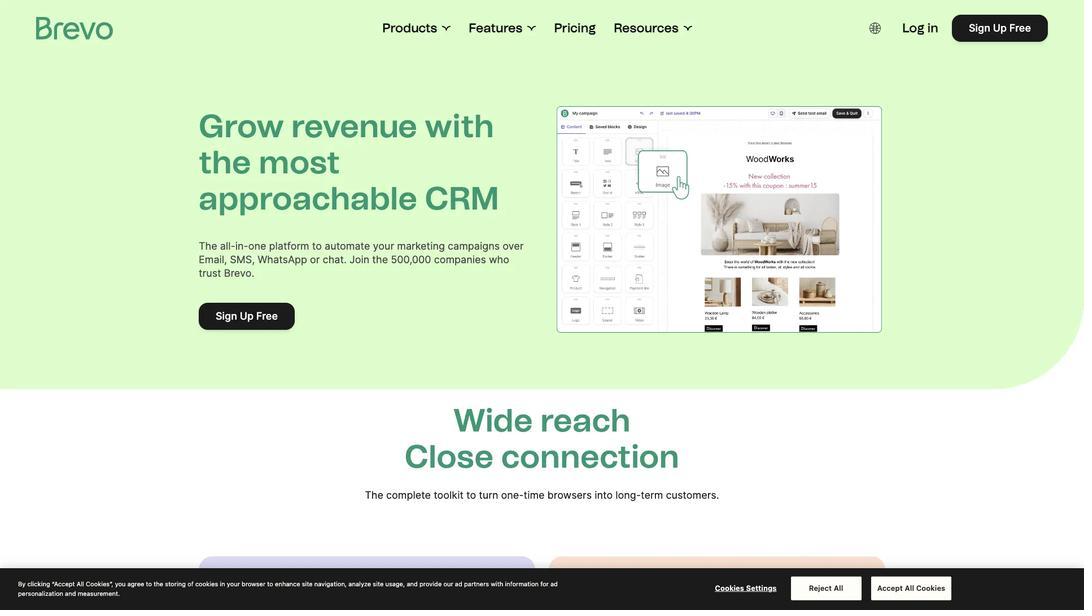 Task type: locate. For each thing, give the bounding box(es) containing it.
500,000
[[391, 254, 431, 266]]

personalization
[[18, 589, 63, 597]]

all-
[[220, 240, 235, 252]]

2 horizontal spatial all
[[905, 583, 915, 592]]

0 vertical spatial free
[[1010, 22, 1031, 34]]

log in link
[[903, 20, 939, 36]]

pricing link
[[554, 20, 596, 36]]

1 horizontal spatial your
[[373, 240, 394, 252]]

1 horizontal spatial sign up free
[[969, 22, 1031, 34]]

1 horizontal spatial the
[[365, 489, 384, 501]]

2 cookies from the left
[[917, 583, 946, 592]]

platform
[[405, 575, 484, 596], [713, 575, 792, 596]]

0 vertical spatial up
[[993, 22, 1007, 34]]

your
[[373, 240, 394, 252], [227, 580, 240, 587]]

1 vertical spatial the
[[372, 254, 388, 266]]

one
[[248, 240, 266, 252]]

2 horizontal spatial the
[[372, 254, 388, 266]]

reject all
[[809, 583, 844, 592]]

1 horizontal spatial site
[[373, 580, 384, 587]]

for
[[541, 580, 549, 587]]

free
[[1010, 22, 1031, 34], [256, 310, 278, 322]]

ad right for
[[551, 580, 558, 587]]

and down "accept on the left bottom of the page
[[65, 589, 76, 597]]

1 horizontal spatial in
[[928, 20, 939, 36]]

with
[[425, 107, 494, 145], [491, 580, 503, 587]]

over
[[503, 240, 524, 252]]

provide
[[420, 580, 442, 587]]

enhance
[[275, 580, 300, 587]]

marketing
[[310, 575, 401, 596]]

who
[[489, 254, 510, 266]]

all right reject
[[834, 583, 844, 592]]

2 vertical spatial the
[[154, 580, 163, 587]]

your up 500,000
[[373, 240, 394, 252]]

browser
[[242, 580, 266, 587]]

1 horizontal spatial sign up free button
[[952, 15, 1048, 42]]

to inside the all-in-one platform to automate your marketing campaigns over email, sms, whatsapp or chat. join the 500,000 companies who trust brevo.
[[312, 240, 322, 252]]

all right "accept on the left bottom of the page
[[77, 580, 84, 587]]

the complete toolkit to turn one-time browsers into long-term customers.
[[365, 489, 719, 501]]

site right 'enhance'
[[302, 580, 313, 587]]

1 vertical spatial up
[[240, 310, 254, 322]]

sign up free
[[969, 22, 1031, 34], [216, 310, 278, 322]]

and right "usage,"
[[407, 580, 418, 587]]

accept all cookies
[[878, 583, 946, 592]]

0 vertical spatial your
[[373, 240, 394, 252]]

site left "usage,"
[[373, 580, 384, 587]]

"accept
[[52, 580, 75, 587]]

1 horizontal spatial ad
[[551, 580, 558, 587]]

1 horizontal spatial up
[[993, 22, 1007, 34]]

brevo image
[[36, 17, 113, 40]]

0 horizontal spatial all
[[77, 580, 84, 587]]

0 horizontal spatial site
[[302, 580, 313, 587]]

cookies
[[715, 583, 745, 592], [917, 583, 946, 592]]

approachable
[[199, 180, 418, 218]]

0 vertical spatial the
[[199, 240, 217, 252]]

wide reach close connection
[[405, 401, 680, 475]]

chat.
[[323, 254, 347, 266]]

1 horizontal spatial the
[[199, 144, 251, 181]]

2 platform from the left
[[713, 575, 792, 596]]

1 vertical spatial with
[[491, 580, 503, 587]]

features link
[[469, 20, 536, 36]]

0 vertical spatial with
[[425, 107, 494, 145]]

in right log at the top right of page
[[928, 20, 939, 36]]

the inside the all-in-one platform to automate your marketing campaigns over email, sms, whatsapp or chat. join the 500,000 companies who trust brevo.
[[199, 240, 217, 252]]

cookies
[[195, 580, 218, 587]]

2 site from the left
[[373, 580, 384, 587]]

0 horizontal spatial sign
[[216, 310, 237, 322]]

1 vertical spatial in
[[220, 580, 225, 587]]

1 vertical spatial and
[[65, 589, 76, 597]]

up for the right sign up free button
[[993, 22, 1007, 34]]

sign
[[969, 22, 991, 34], [216, 310, 237, 322]]

1 horizontal spatial all
[[834, 583, 844, 592]]

0 vertical spatial the
[[199, 144, 251, 181]]

1 cookies from the left
[[715, 583, 745, 592]]

cookies left settings
[[715, 583, 745, 592]]

up
[[993, 22, 1007, 34], [240, 310, 254, 322]]

0 horizontal spatial in
[[220, 580, 225, 587]]

measurement.
[[78, 589, 120, 597]]

in-
[[235, 240, 248, 252]]

1 vertical spatial free
[[256, 310, 278, 322]]

analyze
[[349, 580, 371, 587]]

0 horizontal spatial up
[[240, 310, 254, 322]]

turn
[[479, 489, 498, 501]]

the for the all-in-one platform to automate your marketing campaigns over email, sms, whatsapp or chat. join the 500,000 companies who trust brevo.
[[199, 240, 217, 252]]

0 vertical spatial and
[[407, 580, 418, 587]]

0 horizontal spatial ad
[[455, 580, 463, 587]]

in right cookies
[[220, 580, 225, 587]]

platform
[[269, 240, 309, 252]]

log in
[[903, 20, 939, 36]]

0 horizontal spatial cookies
[[715, 583, 745, 592]]

the inside 'grow revenue with the most approachable crm'
[[199, 144, 251, 181]]

and
[[407, 580, 418, 587], [65, 589, 76, 597]]

0 horizontal spatial free
[[256, 310, 278, 322]]

1 horizontal spatial cookies
[[917, 583, 946, 592]]

cookies right accept
[[917, 583, 946, 592]]

0 horizontal spatial your
[[227, 580, 240, 587]]

1 site from the left
[[302, 580, 313, 587]]

or
[[310, 254, 320, 266]]

the
[[199, 240, 217, 252], [365, 489, 384, 501]]

to
[[312, 240, 322, 252], [467, 489, 476, 501], [146, 580, 152, 587], [267, 580, 273, 587]]

0 vertical spatial sign
[[969, 22, 991, 34]]

with inside 'grow revenue with the most approachable crm'
[[425, 107, 494, 145]]

the inside the all-in-one platform to automate your marketing campaigns over email, sms, whatsapp or chat. join the 500,000 companies who trust brevo.
[[372, 254, 388, 266]]

cookies",
[[86, 580, 113, 587]]

0 horizontal spatial the
[[154, 580, 163, 587]]

the left complete
[[365, 489, 384, 501]]

ad right our
[[455, 580, 463, 587]]

reject all button
[[791, 577, 862, 600]]

into
[[595, 489, 613, 501]]

time
[[524, 489, 545, 501]]

usage,
[[385, 580, 405, 587]]

revenue
[[291, 107, 417, 145]]

sales platform link
[[549, 556, 886, 610]]

0 horizontal spatial sign up free button
[[199, 303, 295, 330]]

long-
[[616, 489, 641, 501]]

all
[[77, 580, 84, 587], [834, 583, 844, 592], [905, 583, 915, 592]]

0 horizontal spatial the
[[199, 240, 217, 252]]

0 vertical spatial in
[[928, 20, 939, 36]]

automate
[[325, 240, 370, 252]]

to left turn
[[467, 489, 476, 501]]

your left browser
[[227, 580, 240, 587]]

ad
[[455, 580, 463, 587], [551, 580, 558, 587]]

0 vertical spatial sign up free button
[[952, 15, 1048, 42]]

of
[[188, 580, 194, 587]]

1 vertical spatial sign up free button
[[199, 303, 295, 330]]

1 vertical spatial your
[[227, 580, 240, 587]]

all for reject all
[[834, 583, 844, 592]]

features
[[469, 20, 523, 36]]

accept all cookies button
[[871, 577, 952, 600]]

1 vertical spatial the
[[365, 489, 384, 501]]

the all-in-one platform to automate your marketing campaigns over email, sms, whatsapp or chat. join the 500,000 companies who trust brevo.
[[199, 240, 524, 279]]

complete
[[386, 489, 431, 501]]

1 horizontal spatial and
[[407, 580, 418, 587]]

1 platform from the left
[[405, 575, 484, 596]]

1 vertical spatial sign up free
[[216, 310, 278, 322]]

the up the 'email,'
[[199, 240, 217, 252]]

to up or
[[312, 240, 322, 252]]

crm
[[425, 180, 499, 218]]

all right accept
[[905, 583, 915, 592]]

customers.
[[666, 489, 719, 501]]

companies
[[434, 254, 486, 266]]

1 horizontal spatial sign
[[969, 22, 991, 34]]

0 horizontal spatial platform
[[405, 575, 484, 596]]

site
[[302, 580, 313, 587], [373, 580, 384, 587]]

cookies inside accept all cookies button
[[917, 583, 946, 592]]

one-
[[501, 489, 524, 501]]

sign up free button
[[952, 15, 1048, 42], [199, 303, 295, 330]]

the for the complete toolkit to turn one-time browsers into long-term customers.
[[365, 489, 384, 501]]

platform for sales platform
[[713, 575, 792, 596]]

up for the bottom sign up free button
[[240, 310, 254, 322]]

1 horizontal spatial platform
[[713, 575, 792, 596]]



Task type: describe. For each thing, give the bounding box(es) containing it.
clicking
[[27, 580, 50, 587]]

trust
[[199, 267, 221, 279]]

storing
[[165, 580, 186, 587]]

in inside by clicking "accept all cookies", you agree to the storing of cookies in your browser to enhance site navigation, analyze site usage, and provide our ad partners with information for ad personalization and measurement.
[[220, 580, 225, 587]]

by clicking "accept all cookies", you agree to the storing of cookies in your browser to enhance site navigation, analyze site usage, and provide our ad partners with information for ad personalization and measurement.
[[18, 580, 558, 597]]

with inside by clicking "accept all cookies", you agree to the storing of cookies in your browser to enhance site navigation, analyze site usage, and provide our ad partners with information for ad personalization and measurement.
[[491, 580, 503, 587]]

the inside by clicking "accept all cookies", you agree to the storing of cookies in your browser to enhance site navigation, analyze site usage, and provide our ad partners with information for ad personalization and measurement.
[[154, 580, 163, 587]]

your inside by clicking "accept all cookies", you agree to the storing of cookies in your browser to enhance site navigation, analyze site usage, and provide our ad partners with information for ad personalization and measurement.
[[227, 580, 240, 587]]

1 vertical spatial sign
[[216, 310, 237, 322]]

sales
[[660, 575, 709, 596]]

log
[[903, 20, 925, 36]]

sales platform
[[660, 575, 792, 596]]

resources
[[614, 20, 679, 36]]

marketing platform link
[[199, 556, 535, 610]]

join
[[350, 254, 370, 266]]

0 horizontal spatial sign up free
[[216, 310, 278, 322]]

all inside by clicking "accept all cookies", you agree to the storing of cookies in your browser to enhance site navigation, analyze site usage, and provide our ad partners with information for ad personalization and measurement.
[[77, 580, 84, 587]]

all for accept all cookies
[[905, 583, 915, 592]]

1 ad from the left
[[455, 580, 463, 587]]

resources link
[[614, 20, 692, 36]]

0 vertical spatial sign up free
[[969, 22, 1031, 34]]

email,
[[199, 254, 227, 266]]

to right browser
[[267, 580, 273, 587]]

1 horizontal spatial free
[[1010, 22, 1031, 34]]

term
[[641, 489, 663, 501]]

campaigns
[[448, 240, 500, 252]]

grow revenue with the most approachable crm
[[199, 107, 499, 218]]

reach
[[541, 401, 631, 439]]

most
[[259, 144, 340, 181]]

platform for marketing platform
[[405, 575, 484, 596]]

0 horizontal spatial and
[[65, 589, 76, 597]]

our
[[444, 580, 453, 587]]

partners
[[464, 580, 489, 587]]

navigation,
[[315, 580, 347, 587]]

settings
[[746, 583, 777, 592]]

agree
[[127, 580, 144, 587]]

products link
[[383, 20, 451, 36]]

cookies inside cookies settings button
[[715, 583, 745, 592]]

you
[[115, 580, 126, 587]]

cookies settings
[[715, 583, 777, 592]]

reject
[[809, 583, 832, 592]]

toolkit
[[434, 489, 464, 501]]

sms,
[[230, 254, 255, 266]]

button image
[[870, 23, 881, 34]]

brevo.
[[224, 267, 254, 279]]

2 ad from the left
[[551, 580, 558, 587]]

products
[[383, 20, 437, 36]]

information
[[505, 580, 539, 587]]

by
[[18, 580, 26, 587]]

close
[[405, 437, 494, 475]]

your inside the all-in-one platform to automate your marketing campaigns over email, sms, whatsapp or chat. join the 500,000 companies who trust brevo.
[[373, 240, 394, 252]]

marketing
[[397, 240, 445, 252]]

to right agree
[[146, 580, 152, 587]]

home hero image image
[[212, 582, 291, 610]]

marketing platform
[[310, 575, 484, 596]]

wide
[[454, 401, 533, 439]]

connection
[[501, 437, 680, 475]]

cookies settings button
[[711, 577, 781, 599]]

browsers
[[548, 489, 592, 501]]

accept
[[878, 583, 903, 592]]

whatsapp
[[258, 254, 307, 266]]

grow
[[199, 107, 284, 145]]

pricing
[[554, 20, 596, 36]]



Task type: vqa. For each thing, say whether or not it's contained in the screenshot.
Log in
yes



